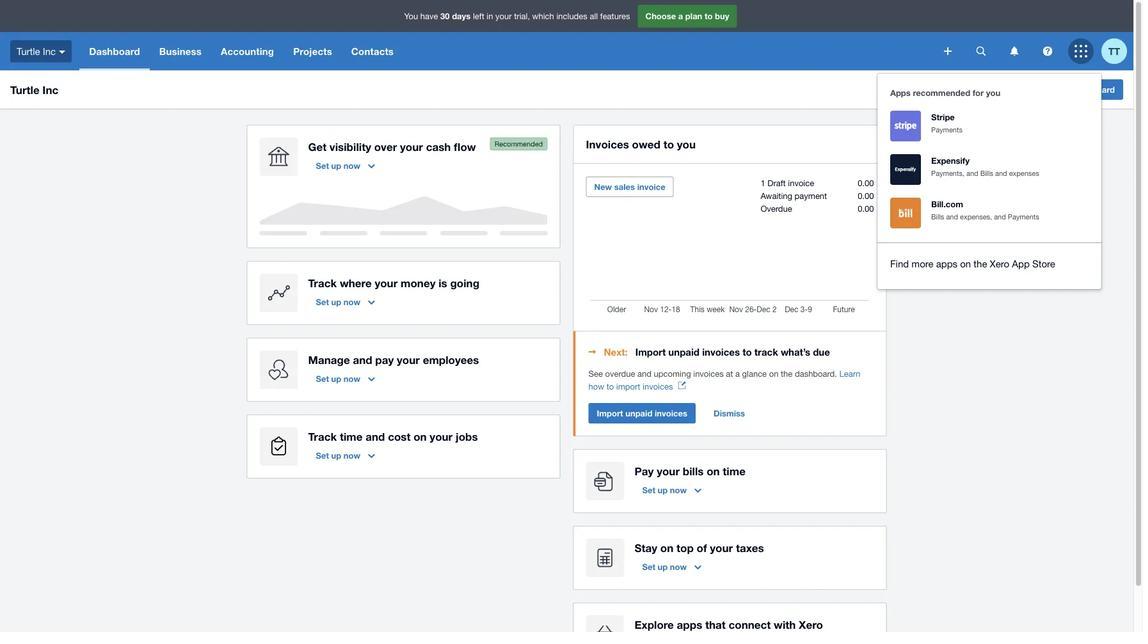 Task type: locate. For each thing, give the bounding box(es) containing it.
pay your bills on time
[[635, 465, 746, 478]]

set up now down pay at the bottom right
[[643, 485, 687, 495]]

import unpaid invoices to track what's due
[[636, 346, 831, 358]]

invoices down opens in a new tab image
[[655, 409, 688, 419]]

1 vertical spatial 0.00 link
[[858, 191, 875, 201]]

bills inside bill.com bills and expenses, and payments
[[932, 213, 945, 221]]

0.00 for draft
[[858, 178, 875, 188]]

set down manage
[[316, 374, 329, 384]]

awaiting payment
[[761, 191, 828, 201]]

accounting
[[221, 45, 274, 57]]

expenses
[[1010, 169, 1040, 177]]

manage
[[308, 354, 350, 366]]

up right projects icon
[[331, 451, 342, 461]]

find more apps on the xero app store
[[891, 258, 1056, 269]]

2 track from the top
[[308, 430, 337, 443]]

now down manage
[[344, 374, 361, 384]]

and up import
[[638, 369, 652, 379]]

up for stay on top of your taxes
[[658, 562, 668, 572]]

all
[[590, 11, 598, 21]]

track left where
[[308, 277, 337, 289]]

set up now down "track time and cost on your jobs"
[[316, 451, 361, 461]]

1 vertical spatial 0.00
[[858, 191, 875, 201]]

set up now down stay
[[643, 562, 687, 572]]

over
[[374, 140, 397, 153]]

xero inside button
[[991, 258, 1010, 269]]

expenses,
[[961, 213, 993, 221]]

set up now down manage
[[316, 374, 361, 384]]

heading
[[589, 345, 875, 360]]

your right of
[[710, 542, 733, 555]]

0 vertical spatial apps
[[937, 258, 958, 269]]

dashboard link
[[79, 32, 150, 70]]

invoice inside new sales invoice button
[[638, 182, 666, 192]]

import for import unpaid invoices to track what's due
[[636, 346, 666, 358]]

0 horizontal spatial time
[[340, 430, 363, 443]]

0 horizontal spatial unpaid
[[626, 409, 653, 419]]

0 horizontal spatial the
[[781, 369, 793, 379]]

days
[[452, 11, 471, 21]]

0 vertical spatial the
[[974, 258, 988, 269]]

edit
[[1055, 85, 1071, 94]]

apps left that
[[677, 619, 703, 632]]

0 horizontal spatial a
[[679, 11, 684, 21]]

apps inside button
[[937, 258, 958, 269]]

and left pay
[[353, 354, 373, 366]]

0 vertical spatial track
[[308, 277, 337, 289]]

1 vertical spatial time
[[723, 465, 746, 478]]

up down manage
[[331, 374, 342, 384]]

1 vertical spatial you
[[677, 138, 696, 151]]

time left cost
[[340, 430, 363, 443]]

2 vertical spatial 0.00 link
[[858, 204, 875, 214]]

to left "track"
[[743, 346, 752, 358]]

bills up bill.com bills and expenses, and payments
[[981, 169, 994, 177]]

0 horizontal spatial import
[[597, 409, 624, 419]]

more
[[912, 258, 934, 269]]

dashboard.
[[795, 369, 838, 379]]

track for track where your money is going
[[308, 277, 337, 289]]

for
[[973, 88, 984, 98]]

up
[[331, 161, 342, 171], [331, 297, 342, 307], [331, 374, 342, 384], [331, 451, 342, 461], [658, 485, 668, 495], [658, 562, 668, 572]]

expensify payments, and bills and expenses
[[932, 156, 1040, 177]]

bills down bill.com
[[932, 213, 945, 221]]

inc
[[43, 46, 56, 57], [43, 83, 58, 96]]

set down stay
[[643, 562, 656, 572]]

set up now for pay your bills on time
[[643, 485, 687, 495]]

invoices down upcoming
[[643, 382, 673, 392]]

0 horizontal spatial bills
[[932, 213, 945, 221]]

recommended
[[914, 88, 971, 98]]

0 vertical spatial import
[[636, 346, 666, 358]]

unpaid inside button
[[626, 409, 653, 419]]

set up now button down where
[[308, 292, 383, 313]]

1 draft invoice
[[761, 178, 815, 188]]

and
[[967, 169, 979, 177], [996, 169, 1008, 177], [947, 213, 959, 221], [995, 213, 1007, 221], [353, 354, 373, 366], [638, 369, 652, 379], [366, 430, 385, 443]]

panel body document
[[589, 368, 875, 393]]

1 vertical spatial xero
[[799, 619, 824, 632]]

now
[[344, 161, 361, 171], [344, 297, 361, 307], [344, 374, 361, 384], [344, 451, 361, 461], [670, 485, 687, 495], [670, 562, 687, 572]]

a right at on the bottom right of the page
[[736, 369, 740, 379]]

track time and cost on your jobs
[[308, 430, 478, 443]]

import up upcoming
[[636, 346, 666, 358]]

1 vertical spatial unpaid
[[626, 409, 653, 419]]

1 0.00 from the top
[[858, 178, 875, 188]]

invoices
[[586, 138, 629, 151]]

new
[[595, 182, 612, 192]]

the inside button
[[974, 258, 988, 269]]

navigation containing dashboard
[[79, 32, 936, 70]]

0 vertical spatial inc
[[43, 46, 56, 57]]

up for track time and cost on your jobs
[[331, 451, 342, 461]]

1 horizontal spatial bills
[[981, 169, 994, 177]]

set right track money icon
[[316, 297, 329, 307]]

set
[[316, 161, 329, 171], [316, 297, 329, 307], [316, 374, 329, 384], [316, 451, 329, 461], [643, 485, 656, 495], [643, 562, 656, 572]]

next:
[[604, 346, 628, 358]]

to
[[705, 11, 713, 21], [664, 138, 674, 151], [743, 346, 752, 358], [607, 382, 614, 392]]

and left cost
[[366, 430, 385, 443]]

2 inc from the top
[[43, 83, 58, 96]]

0 vertical spatial turtle
[[17, 46, 40, 57]]

1 vertical spatial turtle inc
[[10, 83, 58, 96]]

xero for with
[[799, 619, 824, 632]]

xero left app
[[991, 258, 1010, 269]]

0 vertical spatial turtle inc
[[17, 46, 56, 57]]

upcoming
[[654, 369, 691, 379]]

invoices owed to you link
[[586, 135, 696, 153]]

0 vertical spatial xero
[[991, 258, 1010, 269]]

projects
[[293, 45, 332, 57]]

sales
[[615, 182, 635, 192]]

now down pay your bills on time
[[670, 485, 687, 495]]

up down stay on top of your taxes
[[658, 562, 668, 572]]

0 horizontal spatial payments
[[932, 126, 963, 134]]

apps right more
[[937, 258, 958, 269]]

1 vertical spatial import
[[597, 409, 624, 419]]

your right in
[[496, 11, 512, 21]]

unpaid for import unpaid invoices
[[626, 409, 653, 419]]

new sales invoice
[[595, 182, 666, 192]]

set up now down where
[[316, 297, 361, 307]]

awaiting
[[761, 191, 793, 201]]

set for track where your money is going
[[316, 297, 329, 307]]

draft
[[768, 178, 786, 188]]

1 horizontal spatial invoice
[[789, 178, 815, 188]]

1 horizontal spatial payments
[[1009, 213, 1040, 221]]

set up now button down manage
[[308, 369, 383, 389]]

0 horizontal spatial you
[[677, 138, 696, 151]]

1 horizontal spatial apps
[[937, 258, 958, 269]]

and inside panel body document
[[638, 369, 652, 379]]

import
[[636, 346, 666, 358], [597, 409, 624, 419]]

you right for
[[987, 88, 1001, 98]]

money
[[401, 277, 436, 289]]

1 horizontal spatial unpaid
[[669, 346, 700, 358]]

to inside the 'learn how to import invoices'
[[607, 382, 614, 392]]

2 0.00 from the top
[[858, 191, 875, 201]]

1 vertical spatial bills
[[932, 213, 945, 221]]

set for pay your bills on time
[[643, 485, 656, 495]]

0.00 link for payment
[[858, 191, 875, 201]]

now down "track time and cost on your jobs"
[[344, 451, 361, 461]]

opens in a new tab image
[[679, 382, 686, 390]]

0 vertical spatial unpaid
[[669, 346, 700, 358]]

set up now button down pay your bills on time
[[635, 480, 710, 501]]

payments down stripe
[[932, 126, 963, 134]]

turtle inside turtle inc popup button
[[17, 46, 40, 57]]

visibility
[[330, 140, 371, 153]]

2 vertical spatial 0.00
[[858, 204, 875, 214]]

unpaid down import
[[626, 409, 653, 419]]

1 horizontal spatial import
[[636, 346, 666, 358]]

a left 'plan'
[[679, 11, 684, 21]]

on
[[961, 258, 972, 269], [770, 369, 779, 379], [414, 430, 427, 443], [707, 465, 720, 478], [661, 542, 674, 555]]

cost
[[388, 430, 411, 443]]

svg image
[[1075, 45, 1088, 58], [977, 46, 987, 56], [1011, 46, 1019, 56], [1044, 46, 1053, 56], [945, 47, 952, 55], [59, 50, 65, 54]]

1 vertical spatial inc
[[43, 83, 58, 96]]

import down how
[[597, 409, 624, 419]]

0 horizontal spatial invoice
[[638, 182, 666, 192]]

up for pay your bills on time
[[658, 485, 668, 495]]

set down pay at the bottom right
[[643, 485, 656, 495]]

set right projects icon
[[316, 451, 329, 461]]

plan
[[686, 11, 703, 21]]

what's
[[781, 346, 811, 358]]

0 horizontal spatial xero
[[799, 619, 824, 632]]

0 vertical spatial 0.00 link
[[858, 178, 875, 188]]

invoice up awaiting payment
[[789, 178, 815, 188]]

2 0.00 link from the top
[[858, 191, 875, 201]]

set for manage and pay your employees
[[316, 374, 329, 384]]

taxes icon image
[[586, 539, 625, 578]]

you inside find more apps on the xero app store group
[[987, 88, 1001, 98]]

payments inside bill.com bills and expenses, and payments
[[1009, 213, 1040, 221]]

xero right the "with"
[[799, 619, 824, 632]]

now for stay on top of your taxes
[[670, 562, 687, 572]]

bill.com bills and expenses, and payments
[[932, 199, 1040, 221]]

the down what's
[[781, 369, 793, 379]]

unpaid up upcoming
[[669, 346, 700, 358]]

now down top
[[670, 562, 687, 572]]

connect
[[729, 619, 771, 632]]

0 vertical spatial a
[[679, 11, 684, 21]]

set up now button
[[308, 156, 383, 176], [308, 292, 383, 313], [308, 369, 383, 389], [308, 446, 383, 466], [635, 480, 710, 501], [635, 557, 710, 578]]

stay on top of your taxes
[[635, 542, 765, 555]]

1 horizontal spatial the
[[974, 258, 988, 269]]

0 vertical spatial time
[[340, 430, 363, 443]]

the left app
[[974, 258, 988, 269]]

0 vertical spatial bills
[[981, 169, 994, 177]]

top
[[677, 542, 694, 555]]

now down visibility
[[344, 161, 361, 171]]

up down where
[[331, 297, 342, 307]]

1 horizontal spatial a
[[736, 369, 740, 379]]

up down pay your bills on time
[[658, 485, 668, 495]]

set up now button down top
[[635, 557, 710, 578]]

jobs
[[456, 430, 478, 443]]

1 horizontal spatial time
[[723, 465, 746, 478]]

set for track time and cost on your jobs
[[316, 451, 329, 461]]

1 track from the top
[[308, 277, 337, 289]]

dismiss
[[714, 409, 746, 419]]

unpaid
[[669, 346, 700, 358], [626, 409, 653, 419]]

payments
[[932, 126, 963, 134], [1009, 213, 1040, 221]]

1 vertical spatial track
[[308, 430, 337, 443]]

to right how
[[607, 382, 614, 392]]

set up now button down "track time and cost on your jobs"
[[308, 446, 383, 466]]

time right bills
[[723, 465, 746, 478]]

1 vertical spatial the
[[781, 369, 793, 379]]

edit dashboard
[[1055, 85, 1116, 94]]

payments down "expenses"
[[1009, 213, 1040, 221]]

your right pay
[[397, 354, 420, 366]]

track money icon image
[[260, 274, 298, 313]]

track right projects icon
[[308, 430, 337, 443]]

1 horizontal spatial you
[[987, 88, 1001, 98]]

choose a plan to buy
[[646, 11, 730, 21]]

banner containing dashboard
[[0, 0, 1134, 289]]

xero
[[991, 258, 1010, 269], [799, 619, 824, 632]]

1
[[761, 178, 766, 188]]

you right 'owed'
[[677, 138, 696, 151]]

0 vertical spatial 0.00
[[858, 178, 875, 188]]

1 0.00 link from the top
[[858, 178, 875, 188]]

on inside panel body document
[[770, 369, 779, 379]]

1 vertical spatial a
[[736, 369, 740, 379]]

flow
[[454, 140, 476, 153]]

navigation
[[79, 32, 936, 70]]

track
[[308, 277, 337, 289], [308, 430, 337, 443]]

tt button
[[1102, 32, 1134, 70]]

learn
[[840, 369, 861, 379]]

0.00 link
[[858, 178, 875, 188], [858, 191, 875, 201], [858, 204, 875, 214]]

turtle inc
[[17, 46, 56, 57], [10, 83, 58, 96]]

on right glance
[[770, 369, 779, 379]]

invoice right sales
[[638, 182, 666, 192]]

you
[[404, 11, 418, 21]]

1 inc from the top
[[43, 46, 56, 57]]

see
[[589, 369, 603, 379]]

banking icon image
[[260, 138, 298, 176]]

business button
[[150, 32, 211, 70]]

and left "expenses"
[[996, 169, 1008, 177]]

1 vertical spatial payments
[[1009, 213, 1040, 221]]

on right more
[[961, 258, 972, 269]]

import inside button
[[597, 409, 624, 419]]

set up now button for pay your bills on time
[[635, 480, 710, 501]]

tt
[[1109, 45, 1121, 57]]

0 horizontal spatial apps
[[677, 619, 703, 632]]

now down where
[[344, 297, 361, 307]]

1 horizontal spatial xero
[[991, 258, 1010, 269]]

stripe payments
[[932, 112, 963, 134]]

get visibility over your cash flow
[[308, 140, 476, 153]]

set up now
[[316, 161, 361, 171], [316, 297, 361, 307], [316, 374, 361, 384], [316, 451, 361, 461], [643, 485, 687, 495], [643, 562, 687, 572]]

invoices inside the 'learn how to import invoices'
[[643, 382, 673, 392]]

dismiss button
[[706, 403, 753, 424]]

0 vertical spatial you
[[987, 88, 1001, 98]]

set up now button for manage and pay your employees
[[308, 369, 383, 389]]

3 0.00 from the top
[[858, 204, 875, 214]]

your right where
[[375, 277, 398, 289]]

banner
[[0, 0, 1134, 289]]



Task type: describe. For each thing, give the bounding box(es) containing it.
going
[[451, 277, 480, 289]]

inc inside popup button
[[43, 46, 56, 57]]

dashboard
[[1073, 85, 1116, 94]]

0 vertical spatial payments
[[932, 126, 963, 134]]

up down visibility
[[331, 161, 342, 171]]

employees icon image
[[260, 351, 298, 389]]

glance
[[743, 369, 767, 379]]

import
[[617, 382, 641, 392]]

explore
[[635, 619, 674, 632]]

and down bill.com
[[947, 213, 959, 221]]

due
[[814, 346, 831, 358]]

includes
[[557, 11, 588, 21]]

find more apps on the xero app store button
[[878, 251, 1102, 277]]

which
[[533, 11, 555, 21]]

where
[[340, 277, 372, 289]]

projects button
[[284, 32, 342, 70]]

the inside panel body document
[[781, 369, 793, 379]]

svg image inside turtle inc popup button
[[59, 50, 65, 54]]

3 0.00 link from the top
[[858, 204, 875, 214]]

have
[[421, 11, 438, 21]]

turtle inc inside popup button
[[17, 46, 56, 57]]

your inside banner
[[496, 11, 512, 21]]

accounting button
[[211, 32, 284, 70]]

you have 30 days left in your trial, which includes all features
[[404, 11, 631, 21]]

track
[[755, 346, 779, 358]]

a inside banner
[[679, 11, 684, 21]]

that
[[706, 619, 726, 632]]

find
[[891, 258, 910, 269]]

xero for the
[[991, 258, 1010, 269]]

edit dashboard button
[[1047, 79, 1124, 100]]

set up now for track where your money is going
[[316, 297, 361, 307]]

invoice for 1 draft invoice
[[789, 178, 815, 188]]

import unpaid invoices button
[[589, 403, 696, 424]]

you for apps recommended for you
[[987, 88, 1001, 98]]

your right pay at the bottom right
[[657, 465, 680, 478]]

set up now button for stay on top of your taxes
[[635, 557, 710, 578]]

apps
[[891, 88, 911, 98]]

stripe
[[932, 112, 955, 122]]

and right "expenses," in the top right of the page
[[995, 213, 1007, 221]]

track where your money is going
[[308, 277, 480, 289]]

bills icon image
[[586, 462, 625, 501]]

payments,
[[932, 169, 965, 177]]

your right "over"
[[400, 140, 423, 153]]

0.00 for payment
[[858, 191, 875, 201]]

on right cost
[[414, 430, 427, 443]]

now for track where your money is going
[[344, 297, 361, 307]]

invoices inside button
[[655, 409, 688, 419]]

store
[[1033, 258, 1056, 269]]

pay
[[635, 465, 654, 478]]

banking preview line graph image
[[260, 197, 548, 236]]

is
[[439, 277, 448, 289]]

invoice for new sales invoice
[[638, 182, 666, 192]]

set up now button for track time and cost on your jobs
[[308, 446, 383, 466]]

now for pay your bills on time
[[670, 485, 687, 495]]

your left jobs
[[430, 430, 453, 443]]

projects icon image
[[260, 428, 298, 466]]

invoices up see overdue and upcoming invoices at a glance on the dashboard. at right bottom
[[703, 346, 740, 358]]

awaiting payment link
[[761, 191, 828, 201]]

up for manage and pay your employees
[[331, 374, 342, 384]]

bills inside expensify payments, and bills and expenses
[[981, 169, 994, 177]]

you for invoices owed to you
[[677, 138, 696, 151]]

track for track time and cost on your jobs
[[308, 430, 337, 443]]

heading containing next:
[[589, 345, 875, 360]]

bill.com
[[932, 199, 964, 209]]

set for stay on top of your taxes
[[643, 562, 656, 572]]

apps recommended for you
[[891, 88, 1001, 98]]

unpaid for import unpaid invoices to track what's due
[[669, 346, 700, 358]]

invoices owed to you
[[586, 138, 696, 151]]

taxes
[[736, 542, 765, 555]]

payment
[[795, 191, 828, 201]]

overdue
[[761, 204, 793, 214]]

bills
[[683, 465, 704, 478]]

pay
[[376, 354, 394, 366]]

find more apps on the xero app store group
[[878, 74, 1102, 289]]

now for manage and pay your employees
[[344, 374, 361, 384]]

1 vertical spatial apps
[[677, 619, 703, 632]]

recommended icon image
[[490, 138, 548, 151]]

set up now button for track where your money is going
[[308, 292, 383, 313]]

overdue
[[606, 369, 636, 379]]

opens in a new tab link
[[610, 382, 768, 392]]

how
[[589, 382, 605, 392]]

to left buy
[[705, 11, 713, 21]]

with
[[774, 619, 796, 632]]

buy
[[715, 11, 730, 21]]

import unpaid invoices
[[597, 409, 688, 419]]

opens in a new tab image
[[755, 382, 762, 390]]

at
[[726, 369, 734, 379]]

and right payments,
[[967, 169, 979, 177]]

stay
[[635, 542, 658, 555]]

employees
[[423, 354, 479, 366]]

contacts
[[352, 45, 394, 57]]

left
[[473, 11, 485, 21]]

now for track time and cost on your jobs
[[344, 451, 361, 461]]

trial,
[[514, 11, 530, 21]]

set up now for manage and pay your employees
[[316, 374, 361, 384]]

0.00 link for draft
[[858, 178, 875, 188]]

set up now for track time and cost on your jobs
[[316, 451, 361, 461]]

to right 'owed'
[[664, 138, 674, 151]]

turtle inc button
[[0, 32, 79, 70]]

in
[[487, 11, 493, 21]]

explore apps that connect with xero
[[635, 619, 824, 632]]

dashboard
[[89, 45, 140, 57]]

see overdue and upcoming invoices at a glance on the dashboard.
[[589, 369, 840, 379]]

up for track where your money is going
[[331, 297, 342, 307]]

learn how to import invoices
[[589, 369, 861, 392]]

on left top
[[661, 542, 674, 555]]

app recommendations element
[[878, 104, 1102, 235]]

new sales invoice button
[[586, 177, 674, 197]]

business
[[159, 45, 202, 57]]

owed
[[633, 138, 661, 151]]

invoices left at on the bottom right of the page
[[694, 369, 724, 379]]

on right bills
[[707, 465, 720, 478]]

expensify
[[932, 156, 970, 166]]

of
[[697, 542, 707, 555]]

app
[[1013, 258, 1030, 269]]

a inside document
[[736, 369, 740, 379]]

import for import unpaid invoices
[[597, 409, 624, 419]]

1 vertical spatial turtle
[[10, 83, 39, 96]]

set up now down visibility
[[316, 161, 361, 171]]

set up now for stay on top of your taxes
[[643, 562, 687, 572]]

on inside button
[[961, 258, 972, 269]]

set down get
[[316, 161, 329, 171]]

set up now button down visibility
[[308, 156, 383, 176]]

overdue link
[[761, 204, 793, 214]]

get
[[308, 140, 327, 153]]



Task type: vqa. For each thing, say whether or not it's contained in the screenshot.


